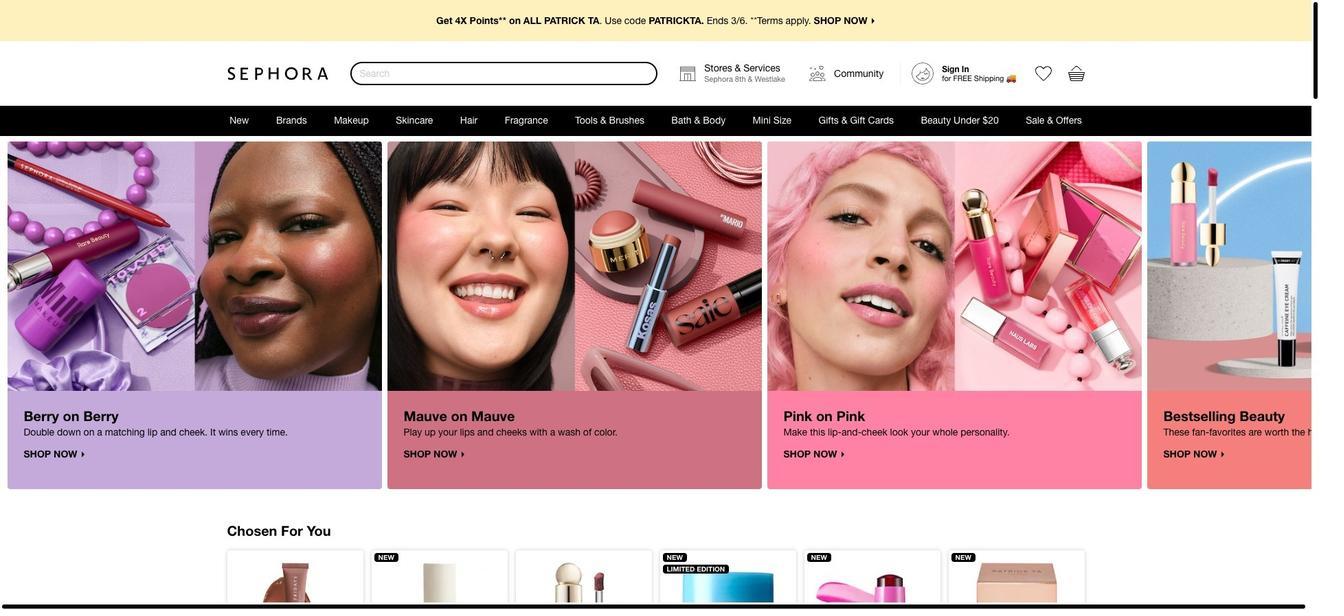 Task type: describe. For each thing, give the bounding box(es) containing it.
sephora homepage image
[[227, 67, 328, 80]]

Search search field
[[352, 63, 657, 84]]

patrick ta - major headlines double-take crème & powder blush duo image
[[960, 562, 1074, 610]]

summer fridays - lip butter balm for hydration & shine image
[[238, 562, 352, 610]]



Task type: vqa. For each thing, say whether or not it's contained in the screenshot.
LANEIGE - Lip Sleeping Mask Intense Hydration with Vitamin C image on the right of page
yes



Task type: locate. For each thing, give the bounding box(es) containing it.
milk makeup - cooling water jelly tint lip + cheek blush stain image
[[816, 562, 930, 610]]

rare beauty by selena gomez - soft pinch liquid blush image
[[527, 562, 641, 610]]

None field
[[350, 62, 658, 85]]

summer fridays - dream lip oil for moisturizing sheer coverage image
[[383, 562, 497, 610]]

go to basket image
[[1069, 65, 1085, 82]]

None search field
[[350, 62, 658, 85]]

laneige - lip sleeping mask intense hydration with vitamin c image
[[671, 562, 785, 610]]



